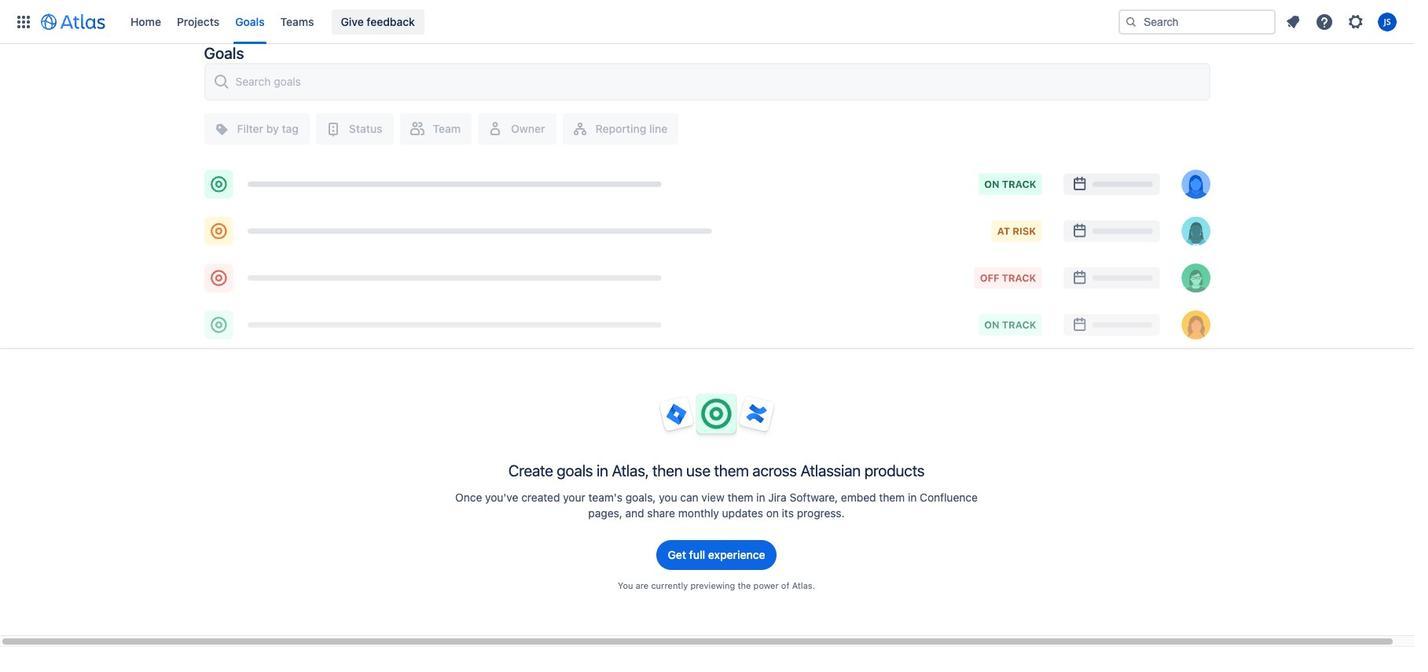 Task type: vqa. For each thing, say whether or not it's contained in the screenshot.
bottom Goals
yes



Task type: describe. For each thing, give the bounding box(es) containing it.
full
[[689, 548, 705, 561]]

them up view
[[714, 462, 749, 480]]

and
[[626, 506, 644, 520]]

software,
[[790, 491, 838, 504]]

home
[[131, 15, 161, 28]]

create
[[508, 462, 553, 480]]

2 horizontal spatial in
[[908, 491, 917, 504]]

on
[[766, 506, 779, 520]]

give feedback
[[341, 15, 415, 28]]

give
[[341, 15, 364, 28]]

create goals in atlas, then use them across atlassian products
[[508, 462, 925, 480]]

team's
[[589, 491, 623, 504]]

atlas,
[[612, 462, 649, 480]]

previewing
[[691, 580, 735, 591]]

atlas.
[[792, 580, 815, 591]]

give feedback button
[[331, 9, 424, 34]]

get
[[668, 548, 686, 561]]

you
[[618, 580, 633, 591]]

currently
[[651, 580, 688, 591]]

1 horizontal spatial in
[[757, 491, 765, 504]]

you
[[659, 491, 677, 504]]

goals link
[[231, 9, 269, 34]]

once you've created your team's goals, you can view them in jira software, embed them in confluence pages, and share monthly updates on its progress.
[[455, 491, 978, 520]]

Search field
[[1119, 9, 1276, 34]]

of
[[781, 580, 790, 591]]

use
[[687, 462, 711, 480]]

goals inside top element
[[235, 15, 265, 28]]

updates
[[722, 506, 763, 520]]

projects link
[[172, 9, 224, 34]]

notifications image
[[1284, 12, 1303, 31]]

share
[[647, 506, 675, 520]]

switch to... image
[[14, 12, 33, 31]]

search image
[[1125, 15, 1138, 28]]

power
[[754, 580, 779, 591]]

atlassian
[[801, 462, 861, 480]]

jira
[[768, 491, 787, 504]]



Task type: locate. For each thing, give the bounding box(es) containing it.
them down products
[[879, 491, 905, 504]]

monthly
[[678, 506, 719, 520]]

them
[[714, 462, 749, 480], [728, 491, 754, 504], [879, 491, 905, 504]]

pages,
[[588, 506, 623, 520]]

settings image
[[1347, 12, 1366, 31]]

get full experience
[[668, 548, 766, 561]]

home link
[[126, 9, 166, 34]]

across
[[753, 462, 797, 480]]

once
[[455, 491, 482, 504]]

in down products
[[908, 491, 917, 504]]

banner containing home
[[0, 0, 1415, 44]]

projects
[[177, 15, 220, 28]]

goals
[[557, 462, 593, 480]]

embed
[[841, 491, 876, 504]]

progress.
[[797, 506, 845, 520]]

teams
[[280, 15, 314, 28]]

goals up "search goals" icon
[[204, 44, 244, 62]]

products
[[865, 462, 925, 480]]

goals left the teams
[[235, 15, 265, 28]]

in up team's
[[597, 462, 608, 480]]

its
[[782, 506, 794, 520]]

goals,
[[626, 491, 656, 504]]

created
[[522, 491, 560, 504]]

0 horizontal spatial in
[[597, 462, 608, 480]]

goals
[[235, 15, 265, 28], [204, 44, 244, 62]]

you've
[[485, 491, 519, 504]]

can
[[680, 491, 699, 504]]

banner
[[0, 0, 1415, 44]]

your
[[563, 491, 586, 504]]

top element
[[9, 0, 1119, 44]]

get full experience button
[[657, 540, 777, 570]]

then
[[653, 462, 683, 480]]

in
[[597, 462, 608, 480], [757, 491, 765, 504], [908, 491, 917, 504]]

Search goals field
[[231, 68, 1203, 96]]

are
[[636, 580, 649, 591]]

feedback
[[367, 15, 415, 28]]

confluence
[[920, 491, 978, 504]]

them up updates
[[728, 491, 754, 504]]

you are currently previewing the power of atlas.
[[618, 580, 815, 591]]

help icon image
[[1316, 12, 1334, 31]]

1 vertical spatial goals
[[204, 44, 244, 62]]

teams link
[[276, 9, 319, 34]]

in left jira
[[757, 491, 765, 504]]

0 vertical spatial goals
[[235, 15, 265, 28]]

search goals image
[[212, 72, 231, 91]]

the
[[738, 580, 751, 591]]

experience
[[708, 548, 766, 561]]

view
[[702, 491, 725, 504]]

account image
[[1378, 12, 1397, 31]]



